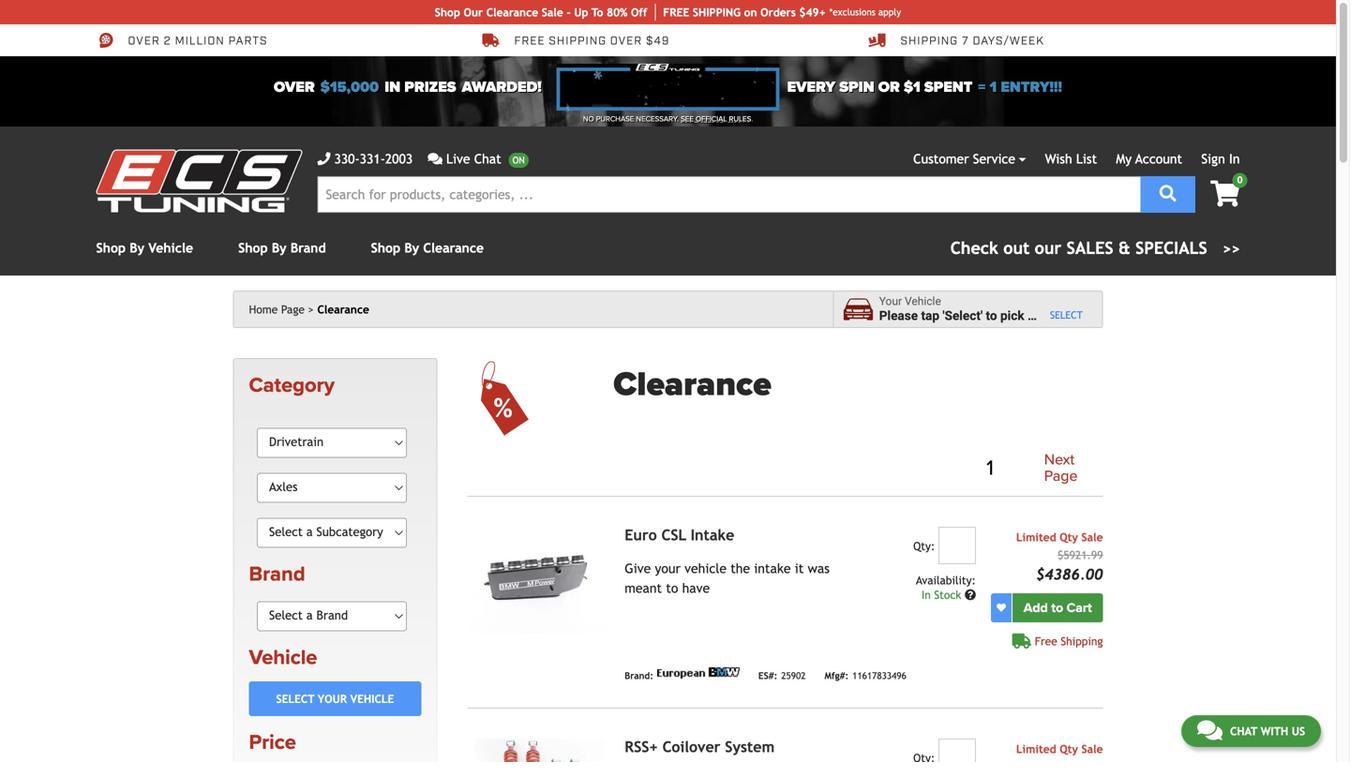 Task type: describe. For each thing, give the bounding box(es) containing it.
necessary.
[[636, 114, 679, 124]]

by for brand
[[272, 241, 287, 256]]

$15,000
[[320, 78, 379, 96]]

coilover
[[663, 739, 721, 756]]

comments image
[[1197, 719, 1222, 742]]

it
[[795, 561, 804, 576]]

to inside give your vehicle the intake it was meant to have
[[666, 581, 678, 596]]

purchase
[[596, 114, 634, 124]]

clearance inside shop our clearance sale - up to 80% off link
[[486, 6, 538, 19]]

&
[[1119, 238, 1130, 258]]

2003
[[385, 151, 413, 166]]

your for give
[[655, 561, 681, 576]]

was
[[808, 561, 830, 576]]

to inside your vehicle please tap 'select' to pick a vehicle
[[986, 309, 997, 324]]

with
[[1261, 725, 1288, 738]]

shop for shop by clearance
[[371, 241, 400, 256]]

wish list link
[[1045, 151, 1097, 166]]

shipping 7 days/week link
[[869, 32, 1044, 49]]

es#25902 - 11617833496 - euro csl intake - give your vehicle the intake it was meant to have - genuine european bmw - bmw image
[[467, 527, 610, 634]]

sale for limited qty sale
[[1082, 743, 1103, 756]]

system
[[725, 739, 775, 756]]

your for select
[[318, 692, 347, 705]]

availability:
[[916, 574, 976, 587]]

chat with us link
[[1181, 715, 1321, 747]]

80%
[[607, 6, 628, 19]]

11617833496
[[852, 670, 907, 681]]

=
[[978, 78, 986, 96]]

free for free shipping
[[1035, 635, 1057, 648]]

add to cart button
[[1013, 594, 1103, 623]]

1 inside paginated product list navigation navigation
[[987, 455, 994, 481]]

genuine european bmw - corporate logo image
[[657, 668, 740, 679]]

spin
[[839, 78, 874, 96]]

in
[[385, 78, 401, 96]]

up
[[574, 6, 588, 19]]

330-331-2003
[[334, 151, 413, 166]]

price
[[249, 730, 296, 755]]

my account link
[[1116, 151, 1182, 166]]

in stock
[[922, 589, 965, 602]]

shopping cart image
[[1210, 180, 1240, 207]]

qty for limited qty sale
[[1060, 743, 1078, 756]]

shop for shop our clearance sale - up to 80% off
[[435, 6, 460, 19]]

ecs tuning 'spin to win' contest logo image
[[556, 64, 780, 111]]

sale inside shop our clearance sale - up to 80% off link
[[542, 6, 563, 19]]

shop by clearance
[[371, 241, 484, 256]]

1 horizontal spatial shipping
[[1061, 635, 1103, 648]]

0 vertical spatial brand
[[291, 241, 326, 256]]

shop our clearance sale - up to 80% off link
[[435, 4, 656, 21]]

next
[[1044, 451, 1075, 469]]

sales & specials
[[1067, 238, 1207, 258]]

add to wish list image
[[997, 604, 1006, 613]]

0 horizontal spatial shipping
[[901, 34, 958, 49]]

chat with us
[[1230, 725, 1305, 738]]

es#4430806 - 32132-2 - rss+ coilover system - ultimate coil over for the motorsport enthusiast - completely adjustable - h&r - audi image
[[467, 739, 610, 762]]

home page
[[249, 303, 305, 316]]

1 vertical spatial chat
[[1230, 725, 1257, 738]]

over 2 million parts
[[128, 34, 268, 49]]

over 2 million parts link
[[96, 32, 268, 49]]

330-331-2003 link
[[317, 149, 413, 169]]

csl
[[662, 527, 686, 544]]

question circle image
[[965, 589, 976, 601]]

select for select "link" on the right of the page
[[1050, 309, 1083, 321]]

7
[[962, 34, 969, 49]]

sign in link
[[1201, 151, 1240, 166]]

25902
[[781, 670, 806, 681]]

select your vehicle
[[276, 692, 394, 705]]

vehicle inside your vehicle please tap 'select' to pick a vehicle
[[905, 295, 941, 308]]

shop by clearance link
[[371, 241, 484, 256]]

mfg#: 11617833496
[[825, 670, 907, 681]]

1 vertical spatial brand
[[249, 562, 305, 587]]

give your vehicle the intake it was meant to have
[[625, 561, 830, 596]]

or
[[878, 78, 900, 96]]

qty for limited qty sale $5921.99 $4386.00
[[1060, 531, 1078, 544]]

by for clearance
[[404, 241, 419, 256]]

sales & specials link
[[950, 235, 1240, 261]]

over
[[610, 34, 642, 49]]

to inside button
[[1051, 600, 1063, 616]]

Search text field
[[317, 176, 1141, 213]]

euro csl intake
[[625, 527, 734, 544]]

shop by brand link
[[238, 241, 326, 256]]

every
[[787, 78, 836, 96]]

stock
[[934, 589, 961, 602]]

our
[[464, 6, 483, 19]]

sale for limited qty sale $5921.99 $4386.00
[[1082, 531, 1103, 544]]

search image
[[1160, 185, 1176, 202]]

customer service button
[[913, 149, 1026, 169]]

331-
[[360, 151, 385, 166]]

prizes
[[404, 78, 456, 96]]

my account
[[1116, 151, 1182, 166]]

ecs tuning image
[[96, 150, 302, 212]]

rss+ coilover system
[[625, 739, 775, 756]]

1 link
[[975, 453, 1005, 484]]

phone image
[[317, 152, 330, 165]]

wish
[[1045, 151, 1072, 166]]

free
[[663, 6, 689, 19]]

intake
[[691, 527, 734, 544]]

$5921.99
[[1058, 549, 1103, 562]]

2
[[164, 34, 171, 49]]

million
[[175, 34, 225, 49]]

brand:
[[625, 670, 653, 681]]

give
[[625, 561, 651, 576]]

page for home
[[281, 303, 305, 316]]

a
[[1028, 309, 1034, 324]]

$1
[[904, 78, 920, 96]]

shop for shop by brand
[[238, 241, 268, 256]]



Task type: vqa. For each thing, say whether or not it's contained in the screenshot.
ES#4732690 - 007868sch01b01KT - Professional VW/Audi Scan Tool with FREE Digital Circuit Tester - Developed for VW/Audi vehicles. Has many OE-level diagnostics including EPB, Airbag, ABS, A/T, Instrument cluster, Oil service reset and more. Includes FREE Circuit Tester! - Doorbusters - Audi Volkswagen Image
no



Task type: locate. For each thing, give the bounding box(es) containing it.
2 qty from the top
[[1060, 743, 1078, 756]]

entry!!!
[[1001, 78, 1062, 96]]

1 vertical spatial in
[[922, 589, 931, 602]]

qty inside limited qty sale $5921.99 $4386.00
[[1060, 531, 1078, 544]]

0 horizontal spatial vehicle
[[685, 561, 727, 576]]

0 vertical spatial sale
[[542, 6, 563, 19]]

shipping left 7
[[901, 34, 958, 49]]

0 horizontal spatial your
[[318, 692, 347, 705]]

1 vertical spatial 1
[[987, 455, 994, 481]]

0 vertical spatial page
[[281, 303, 305, 316]]

free for free shipping over $49
[[514, 34, 545, 49]]

see
[[681, 114, 694, 124]]

free shipping over $49
[[514, 34, 670, 49]]

1 by from the left
[[130, 241, 144, 256]]

select link
[[1050, 309, 1083, 321]]

qty:
[[913, 540, 935, 553]]

orders
[[761, 6, 796, 19]]

to
[[592, 6, 603, 19]]

rss+
[[625, 739, 658, 756]]

1
[[990, 78, 997, 96], [987, 455, 994, 481]]

0 link
[[1195, 173, 1247, 209]]

mfg#:
[[825, 670, 849, 681]]

in left "stock"
[[922, 589, 931, 602]]

1 horizontal spatial select
[[1050, 309, 1083, 321]]

None number field
[[938, 527, 976, 565], [938, 739, 976, 762], [938, 527, 976, 565], [938, 739, 976, 762]]

customer
[[913, 151, 969, 166]]

chat
[[474, 151, 501, 166], [1230, 725, 1257, 738]]

1 vertical spatial over
[[274, 78, 315, 96]]

0 vertical spatial to
[[986, 309, 997, 324]]

page inside paginated product list navigation navigation
[[1044, 467, 1078, 485]]

'select'
[[943, 309, 983, 324]]

over for over $15,000 in prizes
[[274, 78, 315, 96]]

by down 2003
[[404, 241, 419, 256]]

live
[[446, 151, 470, 166]]

rules
[[729, 114, 751, 124]]

paginated product list navigation navigation
[[613, 448, 1103, 489]]

vehicle inside your vehicle please tap 'select' to pick a vehicle
[[1038, 309, 1078, 324]]

in right the sign
[[1229, 151, 1240, 166]]

live chat
[[446, 151, 501, 166]]

2 by from the left
[[272, 241, 287, 256]]

to right add
[[1051, 600, 1063, 616]]

home
[[249, 303, 278, 316]]

free ship ping on orders $49+ *exclusions apply
[[663, 6, 901, 19]]

list
[[1076, 151, 1097, 166]]

1 horizontal spatial in
[[1229, 151, 1240, 166]]

1 vertical spatial your
[[318, 692, 347, 705]]

0 vertical spatial shipping
[[901, 34, 958, 49]]

limited for limited qty sale
[[1016, 743, 1056, 756]]

0 horizontal spatial in
[[922, 589, 931, 602]]

0 vertical spatial over
[[128, 34, 160, 49]]

1 horizontal spatial chat
[[1230, 725, 1257, 738]]

1 vertical spatial select
[[276, 692, 315, 705]]

wish list
[[1045, 151, 1097, 166]]

0 vertical spatial select
[[1050, 309, 1083, 321]]

0 horizontal spatial to
[[666, 581, 678, 596]]

2 limited from the top
[[1016, 743, 1056, 756]]

vehicle inside give your vehicle the intake it was meant to have
[[685, 561, 727, 576]]

$4386.00
[[1036, 566, 1103, 583]]

service
[[973, 151, 1015, 166]]

ship
[[693, 6, 716, 19]]

chat left with
[[1230, 725, 1257, 738]]

to left pick
[[986, 309, 997, 324]]

0 vertical spatial chat
[[474, 151, 501, 166]]

page
[[281, 303, 305, 316], [1044, 467, 1078, 485]]

limited qty sale
[[1016, 743, 1103, 756]]

vehicle right a
[[1038, 309, 1078, 324]]

by down ecs tuning image
[[130, 241, 144, 256]]

1 vertical spatial to
[[666, 581, 678, 596]]

have
[[682, 581, 710, 596]]

1 horizontal spatial your
[[655, 561, 681, 576]]

shipping
[[901, 34, 958, 49], [1061, 635, 1103, 648]]

to left the have
[[666, 581, 678, 596]]

1 limited from the top
[[1016, 531, 1056, 544]]

chat right live
[[474, 151, 501, 166]]

sign
[[1201, 151, 1225, 166]]

es#:
[[758, 670, 777, 681]]

specials
[[1136, 238, 1207, 258]]

tap
[[921, 309, 939, 324]]

your
[[655, 561, 681, 576], [318, 692, 347, 705]]

comments image
[[428, 152, 442, 165]]

official
[[696, 114, 727, 124]]

1 horizontal spatial free
[[1035, 635, 1057, 648]]

1 vertical spatial free
[[1035, 635, 1057, 648]]

limited for limited qty sale $5921.99 $4386.00
[[1016, 531, 1056, 544]]

pick
[[1000, 309, 1024, 324]]

home page link
[[249, 303, 314, 316]]

330-
[[334, 151, 360, 166]]

1 vertical spatial qty
[[1060, 743, 1078, 756]]

0
[[1237, 174, 1243, 185]]

2 horizontal spatial by
[[404, 241, 419, 256]]

1 vertical spatial limited
[[1016, 743, 1056, 756]]

1 qty from the top
[[1060, 531, 1078, 544]]

your vehicle please tap 'select' to pick a vehicle
[[879, 295, 1078, 324]]

shop for shop by vehicle
[[96, 241, 126, 256]]

your inside give your vehicle the intake it was meant to have
[[655, 561, 681, 576]]

1 horizontal spatial to
[[986, 309, 997, 324]]

page right 1 link
[[1044, 467, 1078, 485]]

$49+
[[799, 6, 826, 19]]

your
[[879, 295, 902, 308]]

us
[[1292, 725, 1305, 738]]

meant
[[625, 581, 662, 596]]

1 vertical spatial page
[[1044, 467, 1078, 485]]

shipping
[[549, 34, 607, 49]]

0 vertical spatial free
[[514, 34, 545, 49]]

1 vertical spatial shipping
[[1061, 635, 1103, 648]]

by
[[130, 241, 144, 256], [272, 241, 287, 256], [404, 241, 419, 256]]

ping
[[716, 6, 741, 19]]

1 vertical spatial vehicle
[[685, 561, 727, 576]]

0 vertical spatial your
[[655, 561, 681, 576]]

limited inside limited qty sale $5921.99 $4386.00
[[1016, 531, 1056, 544]]

select right a
[[1050, 309, 1083, 321]]

no purchase necessary. see official rules .
[[583, 114, 753, 124]]

0 horizontal spatial over
[[128, 34, 160, 49]]

1 vertical spatial sale
[[1082, 531, 1103, 544]]

over $15,000 in prizes
[[274, 78, 456, 96]]

see official rules link
[[681, 113, 751, 125]]

0 vertical spatial limited
[[1016, 531, 1056, 544]]

page right home
[[281, 303, 305, 316]]

1 horizontal spatial by
[[272, 241, 287, 256]]

over for over 2 million parts
[[128, 34, 160, 49]]

sign in
[[1201, 151, 1240, 166]]

1 right =
[[990, 78, 997, 96]]

sales
[[1067, 238, 1113, 258]]

over
[[128, 34, 160, 49], [274, 78, 315, 96]]

free
[[514, 34, 545, 49], [1035, 635, 1057, 648]]

1 horizontal spatial over
[[274, 78, 315, 96]]

spent
[[924, 78, 973, 96]]

*exclusions
[[829, 7, 876, 17]]

shop our clearance sale - up to 80% off
[[435, 6, 647, 19]]

intake
[[754, 561, 791, 576]]

apply
[[878, 7, 901, 17]]

live chat link
[[428, 149, 529, 169]]

rss+ coilover system link
[[625, 739, 775, 756]]

free down shop our clearance sale - up to 80% off
[[514, 34, 545, 49]]

0 vertical spatial vehicle
[[1038, 309, 1078, 324]]

shipping down 'cart'
[[1061, 635, 1103, 648]]

select up "price"
[[276, 692, 315, 705]]

2 vertical spatial to
[[1051, 600, 1063, 616]]

on
[[744, 6, 757, 19]]

to
[[986, 309, 997, 324], [666, 581, 678, 596], [1051, 600, 1063, 616]]

es#: 25902
[[758, 670, 806, 681]]

2 horizontal spatial to
[[1051, 600, 1063, 616]]

euro csl intake link
[[625, 527, 734, 544]]

customer service
[[913, 151, 1015, 166]]

2 vertical spatial sale
[[1082, 743, 1103, 756]]

over left the 2
[[128, 34, 160, 49]]

0 vertical spatial qty
[[1060, 531, 1078, 544]]

by up "home page" link
[[272, 241, 287, 256]]

0 horizontal spatial chat
[[474, 151, 501, 166]]

add to cart
[[1024, 600, 1092, 616]]

by for vehicle
[[130, 241, 144, 256]]

vehicle up the have
[[685, 561, 727, 576]]

0 horizontal spatial select
[[276, 692, 315, 705]]

free down add
[[1035, 635, 1057, 648]]

0 horizontal spatial page
[[281, 303, 305, 316]]

select your vehicle link
[[249, 682, 421, 716]]

shop by vehicle
[[96, 241, 193, 256]]

0 vertical spatial in
[[1229, 151, 1240, 166]]

0 vertical spatial 1
[[990, 78, 997, 96]]

1 horizontal spatial vehicle
[[1038, 309, 1078, 324]]

page for next
[[1044, 467, 1078, 485]]

select for select your vehicle
[[276, 692, 315, 705]]

over left the $15,000
[[274, 78, 315, 96]]

0 horizontal spatial by
[[130, 241, 144, 256]]

please
[[879, 309, 918, 324]]

add
[[1024, 600, 1048, 616]]

$49
[[646, 34, 670, 49]]

sale inside limited qty sale $5921.99 $4386.00
[[1082, 531, 1103, 544]]

vehicle
[[1038, 309, 1078, 324], [685, 561, 727, 576]]

1 horizontal spatial page
[[1044, 467, 1078, 485]]

3 by from the left
[[404, 241, 419, 256]]

0 horizontal spatial free
[[514, 34, 545, 49]]

1 left the next
[[987, 455, 994, 481]]

limited
[[1016, 531, 1056, 544], [1016, 743, 1056, 756]]



